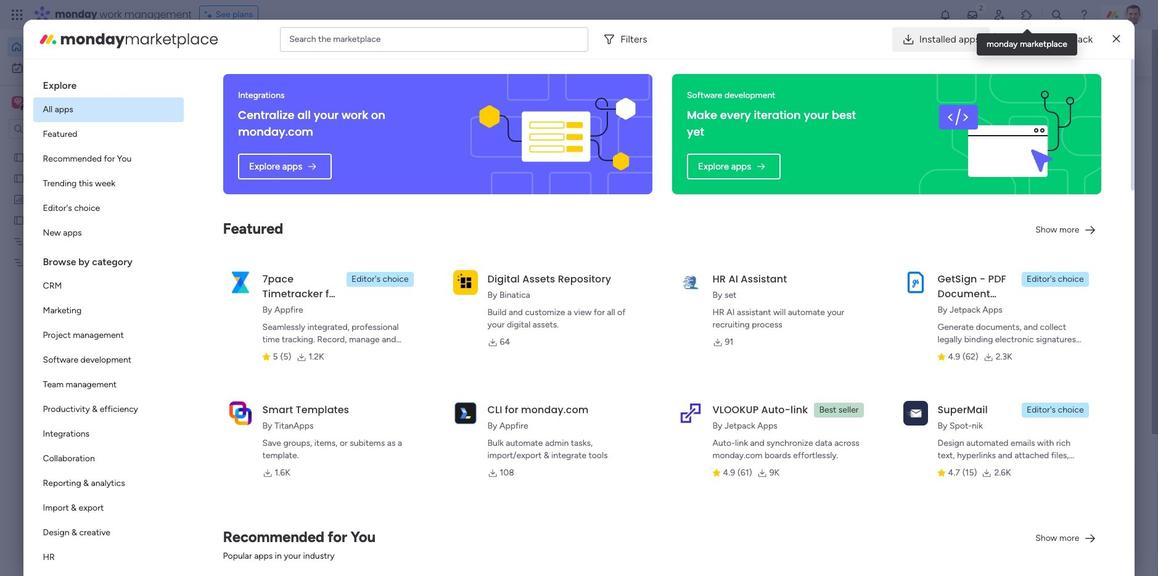 Task type: vqa. For each thing, say whether or not it's contained in the screenshot.
v2 like image
no



Task type: locate. For each thing, give the bounding box(es) containing it.
1 vertical spatial heading
[[33, 246, 184, 274]]

dapulse x slim image
[[1113, 32, 1121, 47]]

0 horizontal spatial banner logo image
[[478, 74, 638, 194]]

list box
[[33, 69, 184, 576], [0, 144, 157, 439]]

1 horizontal spatial banner logo image
[[927, 74, 1087, 194]]

see plans image
[[205, 8, 216, 22]]

getting started element
[[918, 450, 1103, 499]]

terry turtle image
[[1124, 5, 1144, 25], [257, 552, 281, 576]]

0 vertical spatial public board image
[[13, 151, 25, 163]]

1 vertical spatial terry turtle image
[[257, 552, 281, 576]]

v2 bolt switch image
[[1024, 46, 1032, 60]]

2 workspace image from the left
[[14, 96, 22, 109]]

option
[[7, 37, 150, 57], [7, 58, 150, 78], [33, 97, 184, 122], [33, 122, 184, 147], [0, 146, 157, 148], [33, 147, 184, 172], [33, 172, 184, 196], [33, 196, 184, 221], [33, 221, 184, 246], [33, 274, 184, 299], [33, 299, 184, 323], [33, 323, 184, 348], [33, 348, 184, 373], [33, 373, 184, 397], [33, 397, 184, 422], [33, 422, 184, 447], [33, 447, 184, 471], [33, 471, 184, 496], [33, 496, 184, 521], [33, 521, 184, 545], [33, 545, 184, 570]]

circle o image
[[937, 163, 945, 172]]

1 public board image from the top
[[13, 151, 25, 163]]

0 vertical spatial heading
[[33, 69, 184, 97]]

public board image
[[13, 151, 25, 163], [13, 172, 25, 184], [13, 214, 25, 226]]

quick search results list box
[[228, 115, 889, 430]]

workspace selection element
[[12, 95, 103, 111]]

monday marketplace image
[[38, 29, 58, 49]]

1 vertical spatial public board image
[[13, 172, 25, 184]]

app logo image
[[228, 270, 253, 295], [453, 270, 478, 295], [678, 270, 703, 295], [904, 270, 928, 295], [228, 401, 253, 426], [453, 401, 478, 426], [678, 401, 703, 426], [904, 401, 928, 426]]

0 horizontal spatial terry turtle image
[[257, 552, 281, 576]]

1 banner logo image from the left
[[478, 74, 638, 194]]

public dashboard image
[[13, 193, 25, 205]]

banner logo image
[[478, 74, 638, 194], [927, 74, 1087, 194]]

Search in workspace field
[[26, 122, 103, 136]]

2 heading from the top
[[33, 246, 184, 274]]

heading
[[33, 69, 184, 97], [33, 246, 184, 274]]

invite members image
[[994, 9, 1006, 21]]

workspace image
[[12, 96, 24, 109], [14, 96, 22, 109]]

select product image
[[11, 9, 23, 21]]

update feed image
[[967, 9, 979, 21]]

2 vertical spatial public board image
[[13, 214, 25, 226]]

0 vertical spatial terry turtle image
[[1124, 5, 1144, 25]]

notifications image
[[940, 9, 952, 21]]

v2 user feedback image
[[928, 46, 937, 60]]



Task type: describe. For each thing, give the bounding box(es) containing it.
search everything image
[[1051, 9, 1064, 21]]

templates image image
[[929, 248, 1092, 333]]

dapulse x slim image
[[1085, 89, 1100, 104]]

monday marketplace image
[[1021, 9, 1034, 21]]

2 public board image from the top
[[13, 172, 25, 184]]

check circle image
[[937, 132, 945, 141]]

2 image
[[976, 1, 987, 15]]

component image
[[243, 396, 254, 407]]

3 public board image from the top
[[13, 214, 25, 226]]

1 workspace image from the left
[[12, 96, 24, 109]]

1 heading from the top
[[33, 69, 184, 97]]

2 banner logo image from the left
[[927, 74, 1087, 194]]

close recently visited image
[[228, 101, 242, 115]]

help image
[[1079, 9, 1091, 21]]

1 horizontal spatial terry turtle image
[[1124, 5, 1144, 25]]

public board image
[[243, 225, 257, 239]]

check circle image
[[937, 116, 945, 125]]



